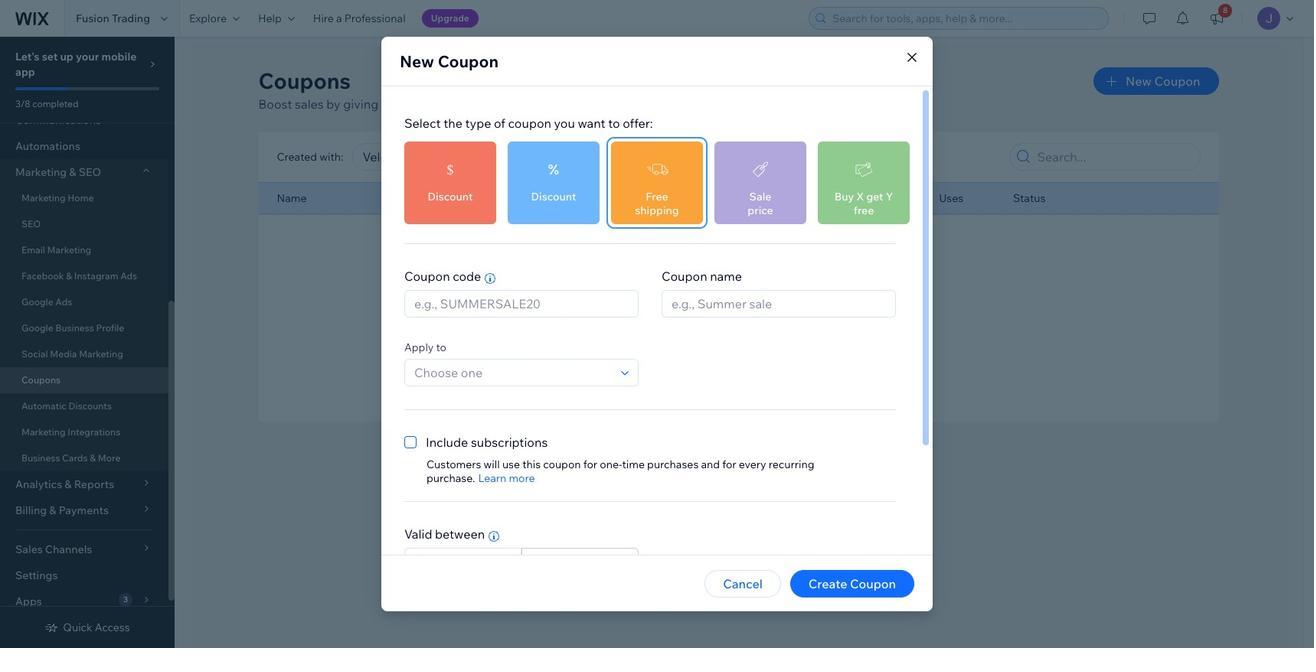 Task type: locate. For each thing, give the bounding box(es) containing it.
0 vertical spatial new
[[400, 51, 434, 71]]

0 vertical spatial &
[[69, 165, 76, 179]]

0 vertical spatial business
[[55, 323, 94, 334]]

google for google business profile
[[21, 323, 53, 334]]

0 vertical spatial new coupon
[[400, 51, 499, 71]]

to right apply
[[436, 341, 447, 355]]

and inside coupons boost sales by giving customers special offers and discounts. learn more about coupons
[[523, 97, 545, 112]]

business cards & more link
[[0, 446, 169, 472]]

a
[[336, 11, 342, 25]]

1 vertical spatial new
[[1126, 74, 1152, 89]]

1 horizontal spatial ads
[[120, 270, 137, 282]]

1 vertical spatial more
[[509, 472, 535, 486]]

discount down of
[[475, 192, 520, 205]]

coupons up sales
[[259, 67, 351, 94]]

0 vertical spatial coupons
[[259, 67, 351, 94]]

valid
[[405, 527, 432, 542]]

1 vertical spatial google
[[21, 323, 53, 334]]

offer:
[[623, 116, 653, 131]]

create coupon button
[[790, 571, 915, 598]]

the
[[444, 116, 463, 131]]

e.g., SUMMERSALE20 field
[[410, 291, 634, 317]]

discount down $
[[428, 190, 473, 204]]

seo
[[79, 165, 101, 179], [21, 218, 41, 230]]

0 vertical spatial google
[[21, 296, 53, 308]]

2 horizontal spatial discount
[[531, 190, 576, 204]]

set for let's
[[42, 50, 58, 64]]

learn more
[[478, 472, 535, 486]]

1 horizontal spatial set
[[717, 555, 734, 570]]

ads up google business profile at the left of the page
[[55, 296, 72, 308]]

by
[[327, 97, 341, 112]]

quick access
[[63, 621, 130, 635]]

to right want
[[608, 116, 620, 131]]

coupon left code
[[405, 269, 450, 284]]

new coupon inside button
[[1126, 74, 1201, 89]]

8 button
[[1200, 0, 1234, 37]]

coupon name
[[662, 269, 742, 284]]

you
[[554, 116, 575, 131]]

email marketing link
[[0, 237, 169, 264]]

free
[[854, 204, 874, 218]]

0 horizontal spatial new coupon
[[400, 51, 499, 71]]

set inside "option"
[[717, 555, 734, 570]]

None field
[[358, 144, 543, 170], [626, 144, 730, 170], [428, 549, 516, 575], [545, 549, 634, 575], [358, 144, 543, 170], [626, 144, 730, 170], [428, 549, 516, 575], [545, 549, 634, 575]]

fusion
[[76, 11, 109, 25]]

ads right "instagram"
[[120, 270, 137, 282]]

facebook & instagram ads link
[[0, 264, 169, 290]]

google for google ads
[[21, 296, 53, 308]]

home
[[68, 192, 94, 204]]

0 vertical spatial coupon
[[508, 116, 552, 131]]

y
[[886, 190, 893, 204]]

more inside coupons boost sales by giving customers special offers and discounts. learn more about coupons
[[644, 97, 674, 112]]

2 google from the top
[[21, 323, 53, 334]]

new coupon
[[400, 51, 499, 71], [1126, 74, 1201, 89]]

business up social media marketing
[[55, 323, 94, 334]]

name
[[277, 192, 307, 205]]

more up offer:
[[644, 97, 674, 112]]

1 horizontal spatial new
[[1126, 74, 1152, 89]]

coupon up special
[[438, 51, 499, 71]]

status
[[1014, 192, 1046, 205]]

0 vertical spatial learn
[[609, 97, 641, 112]]

marketing integrations
[[21, 427, 120, 438]]

1 vertical spatial and
[[701, 458, 720, 472]]

google up social
[[21, 323, 53, 334]]

1 vertical spatial new coupon
[[1126, 74, 1201, 89]]

created
[[277, 150, 317, 164]]

set left an
[[717, 555, 734, 570]]

discount for name
[[475, 192, 520, 205]]

0 horizontal spatial set
[[42, 50, 58, 64]]

marketing for home
[[21, 192, 66, 204]]

e.g., Summer sale field
[[667, 291, 891, 317]]

1 google from the top
[[21, 296, 53, 308]]

1 horizontal spatial and
[[701, 458, 720, 472]]

coupons
[[713, 97, 762, 112]]

0 horizontal spatial discount
[[428, 190, 473, 204]]

new coupon button
[[1094, 67, 1219, 95]]

for left every
[[723, 458, 737, 472]]

seo up email at the top of the page
[[21, 218, 41, 230]]

email
[[21, 244, 45, 256]]

learn up offer:
[[609, 97, 641, 112]]

hire a professional link
[[304, 0, 415, 37]]

0 horizontal spatial coupons
[[21, 375, 61, 386]]

for left one-
[[584, 458, 598, 472]]

one-
[[600, 458, 622, 472]]

0 vertical spatial ads
[[120, 270, 137, 282]]

discount down %
[[531, 190, 576, 204]]

coupons up automatic
[[21, 375, 61, 386]]

1 horizontal spatial more
[[644, 97, 674, 112]]

seo down automations link
[[79, 165, 101, 179]]

0 vertical spatial and
[[523, 97, 545, 112]]

cancel button
[[705, 571, 781, 598]]

coupons inside coupons boost sales by giving customers special offers and discounts. learn more about coupons
[[259, 67, 351, 94]]

get
[[867, 190, 884, 204]]

coupon inside customers will use this coupon for one-time purchases and for every recurring purchase.
[[543, 458, 581, 472]]

coupon for this
[[543, 458, 581, 472]]

completed
[[32, 98, 78, 110]]

learn more about coupons link
[[609, 97, 762, 112]]

&
[[69, 165, 76, 179], [66, 270, 72, 282], [90, 453, 96, 464]]

date
[[779, 555, 804, 570]]

& inside popup button
[[69, 165, 76, 179]]

learn down include subscriptions
[[478, 472, 507, 486]]

select the type of coupon you want to offer:
[[405, 116, 653, 131]]

coupon right of
[[508, 116, 552, 131]]

sales
[[295, 97, 324, 112]]

create
[[809, 577, 848, 592]]

select
[[405, 116, 441, 131]]

uses
[[939, 192, 964, 205]]

help
[[258, 11, 282, 25]]

1 horizontal spatial seo
[[79, 165, 101, 179]]

coupons
[[259, 67, 351, 94], [21, 375, 61, 386]]

marketing home
[[21, 192, 94, 204]]

& right facebook
[[66, 270, 72, 282]]

coupons link
[[0, 368, 169, 394]]

set inside let's set up your mobile app
[[42, 50, 58, 64]]

set for don't
[[717, 555, 734, 570]]

google business profile link
[[0, 316, 169, 342]]

don't set an end date
[[683, 555, 804, 570]]

facebook & instagram ads
[[21, 270, 137, 282]]

integrations
[[68, 427, 120, 438]]

1 vertical spatial set
[[717, 555, 734, 570]]

sidebar element
[[0, 0, 175, 649]]

recurring
[[769, 458, 815, 472]]

more
[[644, 97, 674, 112], [509, 472, 535, 486]]

1 horizontal spatial new coupon
[[1126, 74, 1201, 89]]

1 vertical spatial business
[[21, 453, 60, 464]]

1 vertical spatial coupons
[[21, 375, 61, 386]]

discount
[[428, 190, 473, 204], [531, 190, 576, 204], [475, 192, 520, 205]]

0 horizontal spatial and
[[523, 97, 545, 112]]

set left up
[[42, 50, 58, 64]]

1 horizontal spatial coupons
[[259, 67, 351, 94]]

of
[[494, 116, 506, 131]]

coupons inside sidebar element
[[21, 375, 61, 386]]

marketing down marketing & seo
[[21, 192, 66, 204]]

1 horizontal spatial for
[[723, 458, 737, 472]]

1 horizontal spatial discount
[[475, 192, 520, 205]]

0 horizontal spatial for
[[584, 458, 598, 472]]

hire
[[313, 11, 334, 25]]

1 vertical spatial &
[[66, 270, 72, 282]]

0 vertical spatial seo
[[79, 165, 101, 179]]

seo inside popup button
[[79, 165, 101, 179]]

1 horizontal spatial to
[[608, 116, 620, 131]]

0 horizontal spatial learn
[[478, 472, 507, 486]]

& left more in the left bottom of the page
[[90, 453, 96, 464]]

0 vertical spatial to
[[608, 116, 620, 131]]

marketing up facebook & instagram ads
[[47, 244, 91, 256]]

customers
[[427, 458, 481, 472]]

marketing down automations at top
[[15, 165, 67, 179]]

marketing down automatic
[[21, 427, 66, 438]]

& up home
[[69, 165, 76, 179]]

cards
[[62, 453, 88, 464]]

1 vertical spatial learn
[[478, 472, 507, 486]]

& for facebook
[[66, 270, 72, 282]]

app
[[15, 65, 35, 79]]

marketing & seo
[[15, 165, 101, 179]]

$
[[447, 161, 454, 178]]

1 vertical spatial coupon
[[543, 458, 581, 472]]

8
[[1223, 5, 1228, 15]]

more right will
[[509, 472, 535, 486]]

quick
[[63, 621, 92, 635]]

0 horizontal spatial seo
[[21, 218, 41, 230]]

marketing inside popup button
[[15, 165, 67, 179]]

0 vertical spatial set
[[42, 50, 58, 64]]

and up the 'select the type of coupon you want to offer:'
[[523, 97, 545, 112]]

1 horizontal spatial learn
[[609, 97, 641, 112]]

0 vertical spatial more
[[644, 97, 674, 112]]

discounts.
[[548, 97, 606, 112]]

discounts
[[69, 401, 112, 412]]

set
[[42, 50, 58, 64], [717, 555, 734, 570]]

and right purchases
[[701, 458, 720, 472]]

business left cards
[[21, 453, 60, 464]]

coupon right this
[[543, 458, 581, 472]]

sale
[[750, 190, 772, 204]]

type
[[658, 192, 682, 205]]

email marketing
[[21, 244, 91, 256]]

Search... field
[[1033, 144, 1196, 170]]

1 vertical spatial to
[[436, 341, 447, 355]]

Don't set an end date checkbox
[[662, 553, 804, 572]]

0 horizontal spatial ads
[[55, 296, 72, 308]]

google down facebook
[[21, 296, 53, 308]]

1 vertical spatial seo
[[21, 218, 41, 230]]



Task type: describe. For each thing, give the bounding box(es) containing it.
coupons for coupons boost sales by giving customers special offers and discounts. learn more about coupons
[[259, 67, 351, 94]]

new inside button
[[1126, 74, 1152, 89]]

apply
[[405, 341, 434, 355]]

sale price
[[748, 190, 773, 218]]

settings
[[15, 569, 58, 583]]

marketing for integrations
[[21, 427, 66, 438]]

shipping
[[635, 204, 679, 218]]

mobile
[[101, 50, 137, 64]]

discount for $
[[428, 190, 473, 204]]

x
[[857, 190, 864, 204]]

Include subscriptions checkbox
[[405, 434, 548, 452]]

cancel
[[723, 577, 763, 592]]

social media marketing link
[[0, 342, 169, 368]]

Search for tools, apps, help & more... field
[[828, 8, 1104, 29]]

customers will use this coupon for one-time purchases and for every recurring purchase.
[[427, 458, 815, 486]]

status:
[[576, 150, 611, 164]]

discount for %
[[531, 190, 576, 204]]

0 horizontal spatial new
[[400, 51, 434, 71]]

Choose one field
[[410, 360, 617, 386]]

marketing down profile
[[79, 349, 123, 360]]

marketing for &
[[15, 165, 67, 179]]

include subscriptions
[[426, 435, 548, 450]]

learn more link
[[478, 472, 535, 486]]

free shipping
[[635, 190, 679, 218]]

code
[[453, 269, 481, 284]]

marketing & seo button
[[0, 159, 169, 185]]

giving
[[343, 97, 379, 112]]

learn inside coupons boost sales by giving customers special offers and discounts. learn more about coupons
[[609, 97, 641, 112]]

coupon down 8 button
[[1155, 74, 1201, 89]]

coupons boost sales by giving customers special offers and discounts. learn more about coupons
[[259, 67, 762, 112]]

2 vertical spatial &
[[90, 453, 96, 464]]

social
[[21, 349, 48, 360]]

buy x get y free
[[835, 190, 893, 218]]

want
[[578, 116, 606, 131]]

google business profile
[[21, 323, 124, 334]]

1 vertical spatial ads
[[55, 296, 72, 308]]

subscriptions
[[471, 435, 548, 450]]

coupon for of
[[508, 116, 552, 131]]

media
[[50, 349, 77, 360]]

automations link
[[0, 133, 169, 159]]

will
[[484, 458, 500, 472]]

let's
[[15, 50, 40, 64]]

valid between
[[405, 527, 485, 542]]

marketing integrations link
[[0, 420, 169, 446]]

fusion trading
[[76, 11, 150, 25]]

2 for from the left
[[723, 458, 737, 472]]

0 horizontal spatial to
[[436, 341, 447, 355]]

explore
[[189, 11, 227, 25]]

with:
[[320, 150, 344, 164]]

trading
[[112, 11, 150, 25]]

purchase.
[[427, 472, 475, 486]]

price
[[748, 204, 773, 218]]

automatic
[[21, 401, 67, 412]]

coupon left name
[[662, 269, 708, 284]]

use
[[502, 458, 520, 472]]

boost
[[259, 97, 292, 112]]

type
[[465, 116, 491, 131]]

include
[[426, 435, 468, 450]]

up
[[60, 50, 73, 64]]

facebook
[[21, 270, 64, 282]]

profile
[[96, 323, 124, 334]]

an
[[737, 555, 751, 570]]

3/8 completed
[[15, 98, 78, 110]]

don't
[[683, 555, 714, 570]]

google ads
[[21, 296, 72, 308]]

marketing home link
[[0, 185, 169, 211]]

help button
[[249, 0, 304, 37]]

quick access button
[[45, 621, 130, 635]]

this
[[523, 458, 541, 472]]

name
[[710, 269, 742, 284]]

between
[[435, 527, 485, 542]]

access
[[95, 621, 130, 635]]

& for marketing
[[69, 165, 76, 179]]

0 horizontal spatial more
[[509, 472, 535, 486]]

business cards & more
[[21, 453, 121, 464]]

end
[[754, 555, 776, 570]]

1 for from the left
[[584, 458, 598, 472]]

automatic discounts link
[[0, 394, 169, 420]]

coupon code
[[405, 269, 481, 284]]

created with:
[[277, 150, 344, 164]]

coupons for coupons
[[21, 375, 61, 386]]

your
[[76, 50, 99, 64]]

automatic discounts
[[21, 401, 112, 412]]

customers
[[381, 97, 442, 112]]

let's set up your mobile app
[[15, 50, 137, 79]]

time
[[622, 458, 645, 472]]

more
[[98, 453, 121, 464]]

hire a professional
[[313, 11, 406, 25]]

seo link
[[0, 211, 169, 237]]

3/8
[[15, 98, 30, 110]]

professional
[[345, 11, 406, 25]]

coupon right create
[[850, 577, 896, 592]]

and inside customers will use this coupon for one-time purchases and for every recurring purchase.
[[701, 458, 720, 472]]



Task type: vqa. For each thing, say whether or not it's contained in the screenshot.
Header
no



